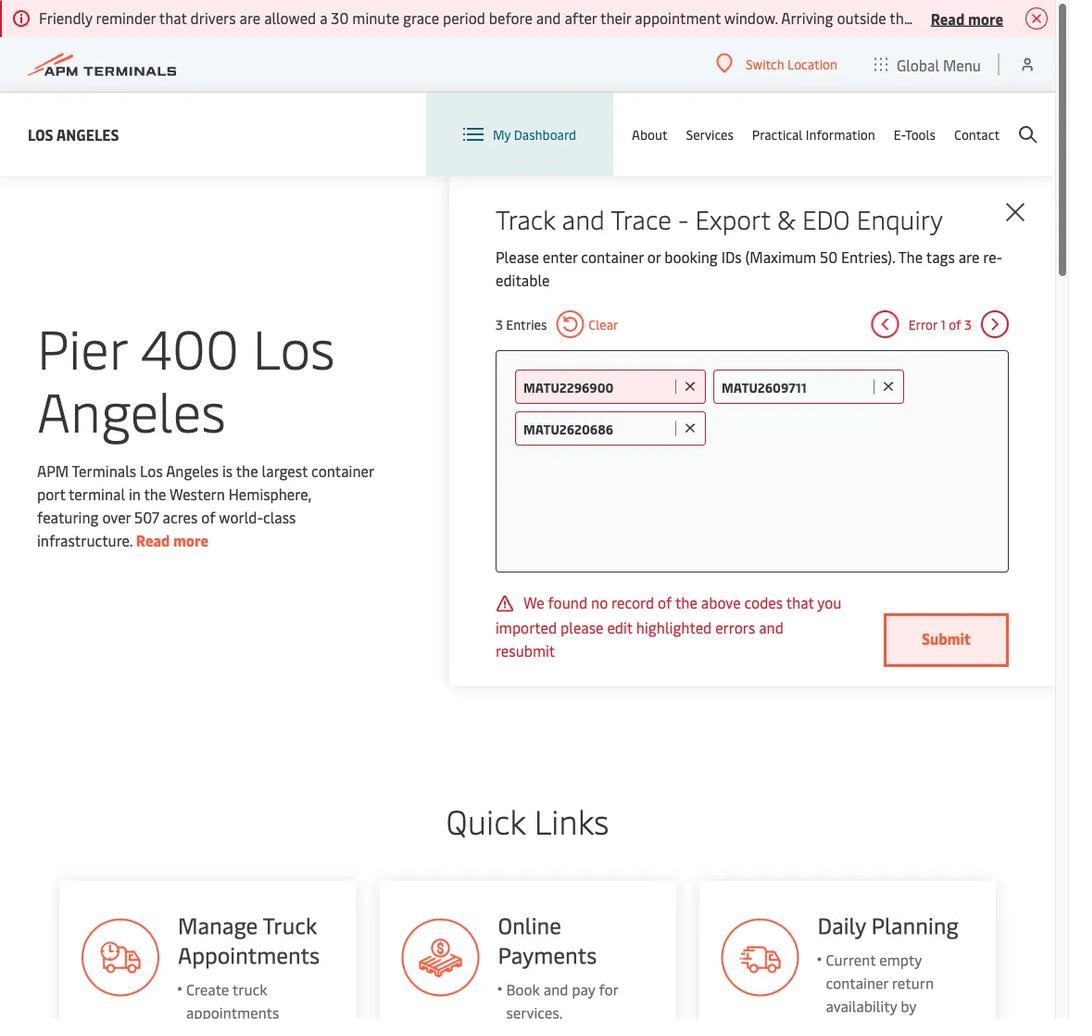 Task type: describe. For each thing, give the bounding box(es) containing it.
view previous error image
[[872, 311, 900, 338]]

codes
[[745, 593, 783, 613]]

read more button
[[931, 6, 1004, 30]]

menu
[[944, 54, 982, 74]]

and for book and pay for services
[[544, 980, 569, 1000]]

truck
[[233, 980, 268, 1000]]

orange club loyalty program - 56 image
[[722, 919, 800, 997]]

2 3 from the left
[[965, 316, 972, 333]]

or
[[648, 247, 661, 267]]

largest
[[262, 461, 308, 481]]

more for read more button on the right top
[[969, 8, 1004, 28]]

are
[[959, 247, 980, 267]]

the for apm terminals los angeles is the largest container port terminal in the western hemisphere, featuring over 507 acres of world-class infrastructure.
[[236, 461, 258, 481]]

infrastructure.
[[37, 531, 133, 551]]

angeles for 400
[[37, 373, 226, 446]]

shipping
[[827, 1020, 883, 1020]]

appointments
[[186, 1003, 279, 1020]]

please enter container or booking ids (maximum 50 entries). the tags are re- editable
[[496, 247, 1003, 290]]

booking
[[665, 247, 718, 267]]

record
[[612, 593, 655, 613]]

world-
[[219, 508, 263, 528]]

re-
[[984, 247, 1003, 267]]

the for we found no record of the above codes that you imported please edit highlighted errors and resubmit
[[676, 593, 698, 613]]

pier 400 los angeles
[[37, 310, 335, 446]]

tools
[[906, 126, 936, 143]]

links
[[535, 798, 609, 843]]

2 horizontal spatial of
[[949, 316, 962, 333]]

trace
[[611, 201, 672, 236]]

services
[[686, 126, 734, 143]]

more for "read more" link
[[173, 531, 209, 551]]

read more link
[[136, 531, 209, 551]]

quick
[[446, 798, 526, 843]]

error 1 of 3
[[909, 316, 972, 333]]

track and trace - export & edo enquiry
[[496, 201, 943, 236]]

create truck appointments
[[186, 980, 279, 1020]]

please
[[496, 247, 539, 267]]

read for read more button on the right top
[[931, 8, 965, 28]]

global menu button
[[857, 37, 1000, 92]]

track
[[496, 201, 556, 236]]

close alert image
[[1026, 7, 1048, 30]]

ids
[[722, 247, 742, 267]]

read more for read more button on the right top
[[931, 8, 1004, 28]]

angeles inside los angeles link
[[56, 124, 119, 144]]

in
[[129, 485, 141, 504]]

editable
[[496, 270, 550, 290]]

switch
[[746, 55, 785, 72]]

western
[[170, 485, 225, 504]]

imported
[[496, 617, 557, 637]]

e-tools
[[894, 126, 936, 143]]

export
[[696, 201, 771, 236]]

highlighted
[[637, 617, 712, 637]]

-
[[679, 201, 689, 236]]

you
[[818, 593, 842, 613]]

and inside we found no record of the above codes that you imported please edit highlighted errors and resubmit
[[759, 617, 784, 637]]

tags
[[927, 247, 956, 267]]

planning
[[872, 910, 959, 940]]

container inside apm terminals los angeles is the largest container port terminal in the western hemisphere, featuring over 507 acres of world-class infrastructure.
[[312, 461, 374, 481]]

book
[[506, 980, 540, 1000]]

clear
[[589, 316, 619, 333]]

we found no record of the above codes that you imported please edit highlighted errors and resubmit
[[496, 593, 842, 660]]

no
[[591, 593, 608, 613]]

that
[[787, 593, 815, 613]]

507
[[134, 508, 159, 528]]

1 vertical spatial the
[[144, 485, 166, 504]]

enquiry
[[857, 201, 943, 236]]

edo
[[803, 201, 851, 236]]

pier
[[37, 310, 127, 383]]

please
[[561, 617, 604, 637]]

about button
[[632, 93, 668, 176]]

&
[[778, 201, 796, 236]]

availability
[[827, 996, 898, 1016]]

50
[[820, 247, 838, 267]]

entries).
[[842, 247, 896, 267]]

switch location button
[[717, 53, 838, 74]]



Task type: locate. For each thing, give the bounding box(es) containing it.
1 vertical spatial read
[[136, 531, 170, 551]]

0 horizontal spatial the
[[144, 485, 166, 504]]

1 vertical spatial container
[[312, 461, 374, 481]]

1 vertical spatial and
[[759, 617, 784, 637]]

view next error image
[[982, 311, 1010, 338]]

Type or paste your IDs here text field
[[714, 412, 990, 445]]

read down 507
[[136, 531, 170, 551]]

container left or
[[582, 247, 644, 267]]

container inside 'please enter container or booking ids (maximum 50 entries). the tags are re- editable'
[[582, 247, 644, 267]]

return
[[893, 973, 935, 993]]

1 horizontal spatial container
[[582, 247, 644, 267]]

1 horizontal spatial read more
[[931, 8, 1004, 28]]

1 vertical spatial more
[[173, 531, 209, 551]]

2 horizontal spatial container
[[827, 973, 889, 993]]

global menu
[[897, 54, 982, 74]]

1 horizontal spatial los
[[140, 461, 163, 481]]

angeles for terminals
[[166, 461, 219, 481]]

tariffs - 131 image
[[402, 919, 480, 997]]

practical information
[[753, 126, 876, 143]]

read more down the acres
[[136, 531, 209, 551]]

los angeles
[[28, 124, 119, 144]]

manage truck appointments
[[178, 910, 320, 970]]

and inside book and pay for services
[[544, 980, 569, 1000]]

edit
[[608, 617, 633, 637]]

0 horizontal spatial read
[[136, 531, 170, 551]]

2 horizontal spatial los
[[253, 310, 335, 383]]

0 vertical spatial angeles
[[56, 124, 119, 144]]

practical information button
[[753, 93, 876, 176]]

3 entries
[[496, 316, 547, 333]]

0 horizontal spatial 3
[[496, 316, 503, 333]]

terminals
[[72, 461, 136, 481]]

angeles
[[56, 124, 119, 144], [37, 373, 226, 446], [166, 461, 219, 481]]

los inside pier 400 los angeles
[[253, 310, 335, 383]]

book and pay for services
[[506, 980, 618, 1020]]

1 horizontal spatial read
[[931, 8, 965, 28]]

apm
[[37, 461, 69, 481]]

Entered ID text field
[[524, 378, 671, 396], [722, 378, 870, 396], [524, 420, 671, 438]]

read inside button
[[931, 8, 965, 28]]

above
[[702, 593, 741, 613]]

1 horizontal spatial the
[[236, 461, 258, 481]]

manager truck appointments - 53 image
[[82, 919, 159, 997]]

the inside we found no record of the above codes that you imported please edit highlighted errors and resubmit
[[676, 593, 698, 613]]

1 horizontal spatial of
[[658, 593, 672, 613]]

more inside button
[[969, 8, 1004, 28]]

for
[[599, 980, 618, 1000]]

la secondary image
[[35, 468, 359, 747]]

terminal
[[69, 485, 125, 504]]

0 vertical spatial read
[[931, 8, 965, 28]]

of inside we found no record of the above codes that you imported please edit highlighted errors and resubmit
[[658, 593, 672, 613]]

1
[[941, 316, 946, 333]]

and for track and trace - export & edo enquiry
[[562, 201, 605, 236]]

2 vertical spatial angeles
[[166, 461, 219, 481]]

featuring
[[37, 508, 99, 528]]

1 horizontal spatial more
[[969, 8, 1004, 28]]

container for current
[[827, 973, 889, 993]]

more down the acres
[[173, 531, 209, 551]]

the up highlighted on the right bottom of the page
[[676, 593, 698, 613]]

2 vertical spatial the
[[676, 593, 698, 613]]

1 3 from the left
[[496, 316, 503, 333]]

read for "read more" link
[[136, 531, 170, 551]]

0 horizontal spatial los
[[28, 124, 53, 144]]

1 vertical spatial angeles
[[37, 373, 226, 446]]

submit button
[[884, 614, 1010, 667]]

0 horizontal spatial container
[[312, 461, 374, 481]]

information
[[806, 126, 876, 143]]

read more for "read more" link
[[136, 531, 209, 551]]

submit
[[922, 629, 972, 649]]

more left close alert icon
[[969, 8, 1004, 28]]

angeles inside pier 400 los angeles
[[37, 373, 226, 446]]

is
[[222, 461, 233, 481]]

dashboard
[[514, 126, 577, 143]]

0 vertical spatial container
[[582, 247, 644, 267]]

the
[[899, 247, 924, 267]]

by
[[902, 996, 917, 1016]]

0 vertical spatial and
[[562, 201, 605, 236]]

line
[[886, 1020, 910, 1020]]

0 vertical spatial the
[[236, 461, 258, 481]]

port
[[37, 485, 65, 504]]

of inside apm terminals los angeles is the largest container port terminal in the western hemisphere, featuring over 507 acres of world-class infrastructure.
[[201, 508, 216, 528]]

0 vertical spatial of
[[949, 316, 962, 333]]

2 horizontal spatial the
[[676, 593, 698, 613]]

read up the global menu
[[931, 8, 965, 28]]

1 vertical spatial read more
[[136, 531, 209, 551]]

2 vertical spatial container
[[827, 973, 889, 993]]

services button
[[686, 93, 734, 176]]

1 horizontal spatial 3
[[965, 316, 972, 333]]

contact
[[955, 126, 1000, 143]]

2 vertical spatial of
[[658, 593, 672, 613]]

3 right 1
[[965, 316, 972, 333]]

0 horizontal spatial of
[[201, 508, 216, 528]]

we
[[524, 593, 545, 613]]

apm terminals los angeles is the largest container port terminal in the western hemisphere, featuring over 507 acres of world-class infrastructure.
[[37, 461, 374, 551]]

of right 1
[[949, 316, 962, 333]]

0 vertical spatial read more
[[931, 8, 1004, 28]]

read more up menu
[[931, 8, 1004, 28]]

about
[[632, 126, 668, 143]]

truck
[[263, 910, 317, 940]]

more
[[969, 8, 1004, 28], [173, 531, 209, 551]]

and
[[562, 201, 605, 236], [759, 617, 784, 637], [544, 980, 569, 1000]]

los
[[28, 124, 53, 144], [253, 310, 335, 383], [140, 461, 163, 481]]

acres
[[163, 508, 198, 528]]

global
[[897, 54, 940, 74]]

of up highlighted on the right bottom of the page
[[658, 593, 672, 613]]

appointments
[[178, 940, 320, 970]]

e-tools button
[[894, 93, 936, 176]]

1 vertical spatial of
[[201, 508, 216, 528]]

errors
[[716, 617, 756, 637]]

and left 'pay'
[[544, 980, 569, 1000]]

container for please
[[582, 247, 644, 267]]

and down codes
[[759, 617, 784, 637]]

0 horizontal spatial read more
[[136, 531, 209, 551]]

location
[[788, 55, 838, 72]]

3 left the entries
[[496, 316, 503, 333]]

angeles inside apm terminals los angeles is the largest container port terminal in the western hemisphere, featuring over 507 acres of world-class infrastructure.
[[166, 461, 219, 481]]

empty
[[880, 950, 923, 970]]

1 vertical spatial los
[[253, 310, 335, 383]]

0 vertical spatial los
[[28, 124, 53, 144]]

create
[[186, 980, 229, 1000]]

my dashboard
[[493, 126, 577, 143]]

class
[[263, 508, 296, 528]]

los for pier 400 los angeles
[[253, 310, 335, 383]]

daily planning
[[818, 910, 959, 940]]

los for apm terminals los angeles is the largest container port terminal in the western hemisphere, featuring over 507 acres of world-class infrastructure.
[[140, 461, 163, 481]]

(maximum
[[746, 247, 817, 267]]

0 horizontal spatial more
[[173, 531, 209, 551]]

my dashboard button
[[463, 93, 577, 176]]

found
[[548, 593, 588, 613]]

400
[[141, 310, 239, 383]]

container right largest
[[312, 461, 374, 481]]

hemisphere,
[[229, 485, 311, 504]]

online payments
[[498, 910, 597, 970]]

container up the 'availability'
[[827, 973, 889, 993]]

los angeles link
[[28, 123, 119, 146]]

2 vertical spatial los
[[140, 461, 163, 481]]

the right is
[[236, 461, 258, 481]]

and up enter
[[562, 201, 605, 236]]

container inside current empty container return availability by shipping line
[[827, 973, 889, 993]]

current
[[827, 950, 876, 970]]

the right in
[[144, 485, 166, 504]]

entries
[[506, 316, 547, 333]]

resubmit
[[496, 640, 556, 660]]

of down western
[[201, 508, 216, 528]]

practical
[[753, 126, 803, 143]]

over
[[102, 508, 131, 528]]

daily
[[818, 910, 867, 940]]

0 vertical spatial more
[[969, 8, 1004, 28]]

quick links
[[446, 798, 609, 843]]

2 vertical spatial and
[[544, 980, 569, 1000]]

los inside apm terminals los angeles is the largest container port terminal in the western hemisphere, featuring over 507 acres of world-class infrastructure.
[[140, 461, 163, 481]]

switch location
[[746, 55, 838, 72]]



Task type: vqa. For each thing, say whether or not it's contained in the screenshot.
'LOS' inside the the Los Angeles link
no



